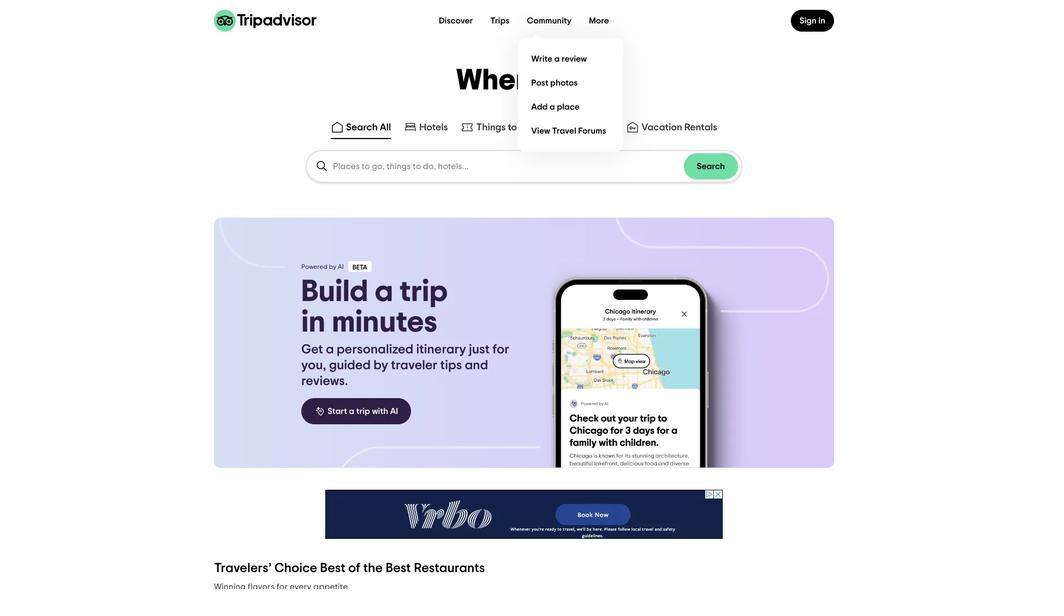 Task type: locate. For each thing, give the bounding box(es) containing it.
1 best from the left
[[320, 562, 346, 576]]

search search field down to
[[333, 162, 684, 171]]

search inside button
[[346, 123, 378, 133]]

post
[[532, 78, 549, 87]]

a right add
[[550, 102, 555, 111]]

just
[[469, 343, 490, 357]]

post photos
[[532, 78, 578, 87]]

where to?
[[456, 66, 592, 96]]

vacation
[[642, 123, 683, 133]]

powered by ai
[[301, 264, 344, 270]]

menu
[[518, 38, 623, 152]]

add a place link
[[527, 95, 615, 119]]

0 horizontal spatial trip
[[356, 407, 370, 416]]

things
[[476, 123, 506, 133]]

0 horizontal spatial restaurants
[[414, 562, 485, 576]]

0 horizontal spatial by
[[329, 264, 337, 270]]

minutes
[[332, 307, 438, 338]]

by
[[329, 264, 337, 270], [374, 359, 388, 372]]

a for build
[[375, 277, 393, 307]]

add a place
[[532, 102, 580, 111]]

discover
[[439, 16, 473, 25]]

search for search all
[[346, 123, 378, 133]]

1 vertical spatial search
[[697, 162, 725, 171]]

search inside button
[[697, 162, 725, 171]]

1 horizontal spatial in
[[819, 16, 826, 25]]

search button
[[684, 153, 738, 180]]

sign
[[800, 16, 817, 25]]

a inside start a trip with ai button
[[349, 407, 355, 416]]

all
[[380, 123, 391, 133]]

a right get
[[326, 343, 334, 357]]

restaurants link
[[545, 121, 613, 134]]

to
[[508, 123, 517, 133]]

in up get
[[301, 307, 326, 338]]

0 vertical spatial search
[[346, 123, 378, 133]]

tab list
[[0, 116, 1048, 141]]

0 horizontal spatial ai
[[338, 264, 344, 270]]

vacation rentals link
[[627, 121, 718, 134]]

for
[[493, 343, 510, 357]]

travelers'
[[214, 562, 272, 576]]

start a trip with ai
[[328, 407, 398, 416]]

1 horizontal spatial ai
[[390, 407, 398, 416]]

sign in link
[[791, 10, 834, 32]]

a inside the write a review link
[[555, 54, 560, 63]]

tripadvisor image
[[214, 10, 317, 32]]

in right sign
[[819, 16, 826, 25]]

by right powered
[[329, 264, 337, 270]]

1 horizontal spatial trip
[[400, 277, 448, 307]]

traveler
[[391, 359, 438, 372]]

sign in
[[800, 16, 826, 25]]

1 horizontal spatial restaurants
[[560, 123, 613, 133]]

a inside add a place link
[[550, 102, 555, 111]]

by inside build a trip in minutes get a personalized itinerary just for you, guided by traveler tips and reviews.
[[374, 359, 388, 372]]

trip inside build a trip in minutes get a personalized itinerary just for you, guided by traveler tips and reviews.
[[400, 277, 448, 307]]

travel
[[552, 126, 577, 135]]

a
[[555, 54, 560, 63], [550, 102, 555, 111], [375, 277, 393, 307], [326, 343, 334, 357], [349, 407, 355, 416]]

search left all at left
[[346, 123, 378, 133]]

1 horizontal spatial best
[[386, 562, 411, 576]]

things to do link
[[461, 121, 532, 134]]

trip inside start a trip with ai button
[[356, 407, 370, 416]]

1 vertical spatial trip
[[356, 407, 370, 416]]

ai
[[338, 264, 344, 270], [390, 407, 398, 416]]

write a review
[[532, 54, 587, 63]]

reviews.
[[301, 375, 348, 388]]

build
[[301, 277, 368, 307]]

search all
[[346, 123, 391, 133]]

0 vertical spatial trip
[[400, 277, 448, 307]]

view travel forums link
[[527, 119, 615, 143]]

0 vertical spatial by
[[329, 264, 337, 270]]

a for write
[[555, 54, 560, 63]]

ai inside button
[[390, 407, 398, 416]]

write
[[532, 54, 553, 63]]

0 vertical spatial in
[[819, 16, 826, 25]]

0 horizontal spatial search
[[346, 123, 378, 133]]

advertisement region
[[325, 490, 723, 540]]

restaurants inside button
[[560, 123, 613, 133]]

community
[[527, 16, 572, 25]]

Search search field
[[307, 151, 742, 182], [333, 162, 684, 171]]

a right build
[[375, 277, 393, 307]]

0 horizontal spatial best
[[320, 562, 346, 576]]

ai left beta
[[338, 264, 344, 270]]

0 horizontal spatial in
[[301, 307, 326, 338]]

1 horizontal spatial by
[[374, 359, 388, 372]]

1 vertical spatial ai
[[390, 407, 398, 416]]

1 vertical spatial in
[[301, 307, 326, 338]]

powered
[[301, 264, 328, 270]]

in
[[819, 16, 826, 25], [301, 307, 326, 338]]

0 vertical spatial restaurants
[[560, 123, 613, 133]]

a right start
[[349, 407, 355, 416]]

trip
[[400, 277, 448, 307], [356, 407, 370, 416]]

ai right with
[[390, 407, 398, 416]]

a for start
[[349, 407, 355, 416]]

1 horizontal spatial search
[[697, 162, 725, 171]]

view travel forums
[[532, 126, 606, 135]]

by down personalized
[[374, 359, 388, 372]]

search
[[346, 123, 378, 133], [697, 162, 725, 171]]

community button
[[518, 10, 581, 32]]

best
[[320, 562, 346, 576], [386, 562, 411, 576]]

guided
[[329, 359, 371, 372]]

1 vertical spatial by
[[374, 359, 388, 372]]

travelers' choice best of the best restaurants
[[214, 562, 485, 576]]

best left of
[[320, 562, 346, 576]]

trips button
[[482, 10, 518, 32]]

a right the write
[[555, 54, 560, 63]]

search down rentals
[[697, 162, 725, 171]]

things to do button
[[459, 119, 534, 139]]

restaurants
[[560, 123, 613, 133], [414, 562, 485, 576]]

best right the
[[386, 562, 411, 576]]

search search field down do
[[307, 151, 742, 182]]

in inside build a trip in minutes get a personalized itinerary just for you, guided by traveler tips and reviews.
[[301, 307, 326, 338]]

place
[[557, 102, 580, 111]]



Task type: vqa. For each thing, say whether or not it's contained in the screenshot.
Cruises from $519 pp
no



Task type: describe. For each thing, give the bounding box(es) containing it.
hotels
[[420, 123, 448, 133]]

more
[[589, 16, 609, 25]]

hotels button
[[402, 119, 450, 139]]

rentals
[[685, 123, 718, 133]]

view
[[532, 126, 550, 135]]

the
[[363, 562, 383, 576]]

0 vertical spatial ai
[[338, 264, 344, 270]]

search all button
[[329, 119, 393, 139]]

search search field containing search
[[307, 151, 742, 182]]

search for search
[[697, 162, 725, 171]]

get
[[301, 343, 323, 357]]

search image
[[316, 160, 329, 173]]

personalized
[[337, 343, 414, 357]]

2 best from the left
[[386, 562, 411, 576]]

trip for minutes
[[400, 277, 448, 307]]

of
[[348, 562, 361, 576]]

choice
[[274, 562, 317, 576]]

and
[[465, 359, 488, 372]]

a for add
[[550, 102, 555, 111]]

review
[[562, 54, 587, 63]]

trips
[[491, 16, 510, 25]]

start
[[328, 407, 347, 416]]

you,
[[301, 359, 326, 372]]

do
[[519, 123, 532, 133]]

discover button
[[430, 10, 482, 32]]

tips
[[440, 359, 462, 372]]

write a review link
[[527, 47, 615, 71]]

where
[[456, 66, 544, 96]]

start a trip with ai button
[[301, 399, 411, 425]]

add
[[532, 102, 548, 111]]

build a trip in minutes get a personalized itinerary just for you, guided by traveler tips and reviews.
[[301, 277, 510, 388]]

things to do
[[476, 123, 532, 133]]

restaurants button
[[543, 119, 616, 139]]

1 vertical spatial restaurants
[[414, 562, 485, 576]]

to?
[[551, 66, 592, 96]]

trip for ai
[[356, 407, 370, 416]]

forums
[[578, 126, 606, 135]]

post photos link
[[527, 71, 615, 95]]

vacation rentals
[[642, 123, 718, 133]]

beta
[[353, 264, 367, 271]]

vacation rentals button
[[624, 119, 720, 139]]

photos
[[550, 78, 578, 87]]

hotels link
[[404, 121, 448, 134]]

more button
[[581, 10, 618, 32]]

tab list containing search all
[[0, 116, 1048, 141]]

menu containing write a review
[[518, 38, 623, 152]]

with
[[372, 407, 388, 416]]

itinerary
[[416, 343, 466, 357]]



